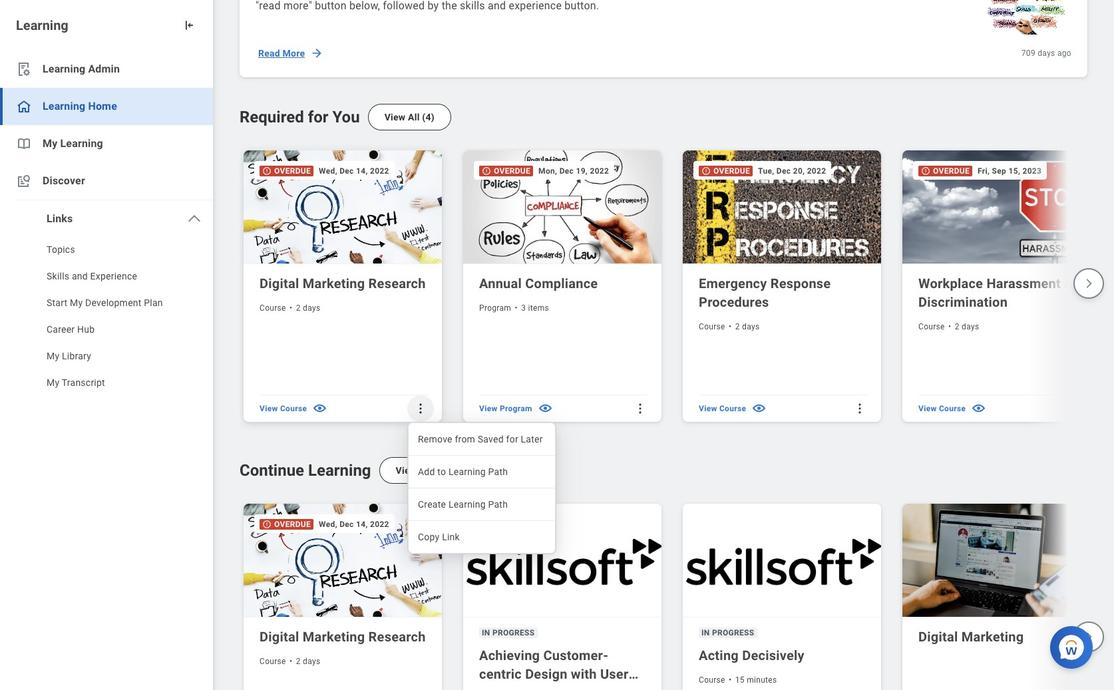 Task type: describe. For each thing, give the bounding box(es) containing it.
arrow right image
[[310, 47, 324, 60]]

view more
[[396, 465, 442, 476]]

wed, for learning
[[319, 520, 337, 529]]

customer-
[[544, 648, 609, 664]]

discover
[[43, 174, 85, 187]]

19,
[[576, 166, 588, 176]]

20,
[[793, 166, 805, 176]]

achieving
[[479, 648, 540, 664]]

(4)
[[422, 112, 435, 122]]

emergency
[[699, 276, 767, 291]]

overdue down required for you
[[274, 167, 311, 176]]

my for my transcript
[[47, 377, 59, 388]]

my right start
[[70, 298, 83, 308]]

research for continue learning
[[369, 629, 426, 645]]

my learning link
[[0, 125, 213, 162]]

link
[[442, 532, 460, 543]]

view program
[[479, 404, 532, 413]]

ago
[[1058, 49, 1072, 58]]

digital marketing research image for learning
[[244, 504, 445, 618]]

workplace harassment & discrimination
[[919, 276, 1074, 310]]

learning admin
[[43, 63, 120, 75]]

0 vertical spatial program
[[479, 303, 511, 313]]

workplace
[[919, 276, 983, 291]]

emergency response procedures
[[699, 276, 831, 310]]

sep
[[992, 166, 1007, 176]]

3 view course from the left
[[919, 404, 966, 413]]

0 vertical spatial for
[[308, 108, 329, 126]]

14, for required for you
[[356, 166, 368, 176]]

minutes
[[747, 676, 777, 685]]

more for view more
[[419, 465, 442, 476]]

digital marketing link
[[919, 628, 1088, 646]]

digital marketing image
[[903, 504, 1104, 618]]

transcript
[[62, 377, 105, 388]]

mon, dec 19, 2022
[[539, 166, 609, 176]]

path inside create learning path button
[[488, 499, 508, 510]]

with
[[571, 666, 597, 682]]

in progress for achieving
[[482, 628, 535, 638]]

links
[[47, 212, 73, 225]]

add
[[418, 467, 435, 477]]

skills and experience link
[[0, 264, 213, 291]]

research for required for you
[[369, 276, 426, 291]]

exclamation circle image for continue
[[262, 520, 272, 529]]

acting decisively image
[[683, 504, 884, 618]]

visible image for marketing
[[312, 401, 328, 416]]

saved
[[478, 434, 504, 445]]

topics link
[[0, 238, 213, 264]]

and
[[72, 271, 88, 282]]

learning admin link
[[0, 51, 213, 88]]

skills and experience
[[47, 271, 137, 282]]

experience
[[90, 271, 137, 282]]

read more
[[258, 48, 305, 59]]

career hub
[[47, 324, 95, 335]]

my learning
[[43, 137, 103, 150]]

mon,
[[539, 166, 557, 176]]

emergency response procedures image
[[683, 150, 884, 264]]

digital for continue
[[260, 629, 299, 645]]

2 related actions vertical image from the left
[[853, 402, 867, 415]]

required
[[240, 108, 304, 126]]

continue learning
[[240, 461, 371, 480]]

more for read more
[[283, 48, 305, 59]]

skills
[[47, 271, 69, 282]]

path inside the "add to learning path" button
[[488, 467, 508, 477]]

admin
[[88, 63, 120, 75]]

home
[[88, 100, 117, 113]]

digital marketing research image for for
[[244, 150, 445, 264]]

career
[[47, 324, 75, 335]]

3
[[521, 303, 526, 313]]

annual
[[479, 276, 522, 291]]

read more button
[[250, 40, 329, 67]]

create learning path
[[418, 499, 508, 510]]

progress for achieving
[[493, 628, 535, 638]]

overdue down continue learning
[[274, 520, 311, 529]]

topics
[[47, 244, 75, 255]]

add to learning path
[[418, 467, 508, 477]]

digital marketing research link for learning
[[260, 628, 429, 646]]

copy link
[[418, 532, 460, 543]]

book open image
[[16, 136, 32, 152]]

report parameter image
[[16, 61, 32, 77]]

harassment
[[987, 276, 1061, 291]]

progress for acting
[[712, 628, 755, 638]]

continue
[[240, 461, 304, 480]]

list containing remove from saved for later
[[409, 423, 555, 553]]

fri,
[[978, 166, 990, 176]]

view all (4) button
[[368, 104, 451, 130]]

list containing topics
[[0, 238, 213, 397]]

discover link
[[0, 162, 213, 200]]

copy
[[418, 532, 440, 543]]

centric
[[479, 666, 522, 682]]

my library link
[[0, 344, 213, 371]]

you
[[333, 108, 360, 126]]

visible image
[[752, 401, 767, 416]]

visible image for compliance
[[538, 401, 553, 416]]

home image
[[16, 99, 32, 115]]

from
[[455, 434, 475, 445]]



Task type: locate. For each thing, give the bounding box(es) containing it.
workplace harassment & discrimination image
[[903, 150, 1104, 264]]

my for my library
[[47, 351, 59, 361]]

2 digital marketing research from the top
[[260, 629, 426, 645]]

overdue for annual compliance image
[[494, 167, 531, 176]]

path
[[488, 467, 508, 477], [488, 499, 508, 510]]

for inside button
[[506, 434, 518, 445]]

chevron right image for continue learning
[[1083, 631, 1095, 643]]

required for you
[[240, 108, 360, 126]]

1 horizontal spatial related actions vertical image
[[853, 402, 867, 415]]

learning home link
[[0, 88, 213, 125]]

1 vertical spatial wed,
[[319, 520, 337, 529]]

2 path from the top
[[488, 499, 508, 510]]

0 vertical spatial wed,
[[319, 166, 337, 176]]

transformation import image
[[182, 19, 196, 32]]

digital marketing research link for for
[[260, 274, 429, 293]]

709 days ago
[[1022, 49, 1072, 58]]

path down the "add to learning path" button
[[488, 499, 508, 510]]

0 horizontal spatial for
[[308, 108, 329, 126]]

1 vertical spatial program
[[500, 404, 532, 413]]

user
[[600, 666, 629, 682]]

0 vertical spatial 14,
[[356, 166, 368, 176]]

chevron up image
[[186, 211, 202, 227]]

1 in progress from the left
[[482, 628, 535, 638]]

15,
[[1009, 166, 1021, 176]]

exclamation circle image left fri,
[[921, 167, 931, 176]]

digital marketing research image
[[244, 150, 445, 264], [244, 504, 445, 618]]

emergency response procedures link
[[699, 274, 868, 311]]

acting
[[699, 648, 739, 664]]

in progress up "acting"
[[702, 628, 755, 638]]

2 days
[[296, 303, 321, 313], [735, 322, 760, 331], [955, 322, 980, 331], [296, 657, 321, 666]]

1 vertical spatial digital marketing research
[[260, 629, 426, 645]]

in progress up achieving
[[482, 628, 535, 638]]

list containing learning admin
[[0, 51, 213, 397]]

skills g1d7b27a60_1920.jpg image
[[981, 0, 1072, 35]]

exclamation circle image down required
[[262, 167, 272, 176]]

my left library on the bottom left of page
[[47, 351, 59, 361]]

list
[[0, 51, 213, 397], [240, 146, 1114, 425], [0, 238, 213, 397], [409, 423, 555, 553], [240, 500, 1114, 690]]

for
[[308, 108, 329, 126], [506, 434, 518, 445]]

0 horizontal spatial visible image
[[312, 401, 328, 416]]

1 vertical spatial digital marketing research image
[[244, 504, 445, 618]]

view more button
[[379, 457, 458, 484]]

2 14, from the top
[[356, 520, 368, 529]]

career hub link
[[0, 318, 213, 344]]

1 vertical spatial more
[[419, 465, 442, 476]]

2 horizontal spatial visible image
[[971, 401, 987, 416]]

view
[[385, 112, 406, 122], [260, 404, 278, 413], [479, 404, 498, 413], [699, 404, 717, 413], [919, 404, 937, 413], [396, 465, 417, 476]]

in progress for acting
[[702, 628, 755, 638]]

learning
[[16, 17, 68, 33], [43, 63, 85, 75], [43, 100, 85, 113], [60, 137, 103, 150], [308, 461, 371, 480], [449, 467, 486, 477], [449, 499, 486, 510]]

read
[[258, 48, 280, 59]]

2022
[[370, 166, 389, 176], [590, 166, 609, 176], [807, 166, 826, 176], [370, 520, 389, 529]]

marketing for for
[[303, 276, 365, 291]]

in progress
[[482, 628, 535, 638], [702, 628, 755, 638]]

exclamation circle image left tue,
[[702, 167, 711, 176]]

2 in progress from the left
[[702, 628, 755, 638]]

my right book open image
[[43, 137, 58, 150]]

wed, for for
[[319, 166, 337, 176]]

more left the arrow right icon at the left top of the page
[[283, 48, 305, 59]]

progress
[[493, 628, 535, 638], [712, 628, 755, 638]]

digital marketing research for learning
[[260, 629, 426, 645]]

0 vertical spatial digital marketing research image
[[244, 150, 445, 264]]

3 visible image from the left
[[971, 401, 987, 416]]

3 items
[[521, 303, 549, 313]]

design
[[525, 666, 568, 682]]

2 digital marketing research link from the top
[[260, 628, 429, 646]]

digital marketing research for for
[[260, 276, 426, 291]]

personas
[[479, 685, 537, 690]]

1 progress from the left
[[493, 628, 535, 638]]

1 chevron right image from the top
[[1083, 278, 1095, 290]]

1 14, from the top
[[356, 166, 368, 176]]

1 digital marketing research image from the top
[[244, 150, 445, 264]]

2 chevron right image from the top
[[1083, 631, 1095, 643]]

my left transcript
[[47, 377, 59, 388]]

exclamation circle image for emergency response procedures
[[702, 167, 711, 176]]

0 horizontal spatial view course
[[260, 404, 307, 413]]

0 vertical spatial research
[[369, 276, 426, 291]]

overdue left the mon,
[[494, 167, 531, 176]]

2 wed, dec 14, 2022 from the top
[[319, 520, 389, 529]]

create learning path button
[[409, 489, 555, 521]]

response
[[771, 276, 831, 291]]

wed, dec 14, 2022 for continue learning
[[319, 520, 389, 529]]

discrimination
[[919, 294, 1008, 310]]

research
[[369, 276, 426, 291], [369, 629, 426, 645]]

0 horizontal spatial exclamation circle image
[[482, 167, 491, 176]]

exclamation circle image for required
[[262, 167, 272, 176]]

overdue for the workplace harassment & discrimination image
[[933, 167, 970, 176]]

0 horizontal spatial in
[[482, 628, 490, 638]]

add to learning path button
[[409, 456, 555, 488]]

2 research from the top
[[369, 629, 426, 645]]

in for achieving customer- centric design with user personas
[[482, 628, 490, 638]]

my transcript link
[[0, 371, 213, 397]]

1 horizontal spatial more
[[419, 465, 442, 476]]

0 vertical spatial exclamation circle image
[[262, 167, 272, 176]]

decisively
[[742, 648, 805, 664]]

library
[[62, 351, 91, 361]]

related actions vertical image
[[634, 402, 647, 415]]

exclamation circle image left the mon,
[[482, 167, 491, 176]]

view course for digital marketing research
[[260, 404, 307, 413]]

wed, down continue learning
[[319, 520, 337, 529]]

achieving customer-centric design with user personas image
[[463, 504, 664, 618]]

my
[[43, 137, 58, 150], [70, 298, 83, 308], [47, 351, 59, 361], [47, 377, 59, 388]]

view course for emergency response procedures
[[699, 404, 746, 413]]

wed, dec 14, 2022 for required for you
[[319, 166, 389, 176]]

1 exclamation circle image from the top
[[262, 167, 272, 176]]

digital for required
[[260, 276, 299, 291]]

in up achieving
[[482, 628, 490, 638]]

overdue for "emergency response procedures" image on the top of the page
[[714, 167, 750, 176]]

to
[[438, 467, 446, 477]]

program down annual
[[479, 303, 511, 313]]

marketing for learning
[[303, 629, 365, 645]]

items
[[528, 303, 549, 313]]

links button
[[0, 200, 213, 238]]

progress up "acting"
[[712, 628, 755, 638]]

my for my learning
[[43, 137, 58, 150]]

0 vertical spatial more
[[283, 48, 305, 59]]

in for acting decisively
[[702, 628, 710, 638]]

1 vertical spatial wed, dec 14, 2022
[[319, 520, 389, 529]]

1 horizontal spatial visible image
[[538, 401, 553, 416]]

1 vertical spatial research
[[369, 629, 426, 645]]

my inside 'link'
[[47, 377, 59, 388]]

2 exclamation circle image from the top
[[262, 520, 272, 529]]

1 wed, dec 14, 2022 from the top
[[319, 166, 389, 176]]

1 horizontal spatial for
[[506, 434, 518, 445]]

remove
[[418, 434, 453, 445]]

fri, sep 15, 2023
[[978, 166, 1042, 176]]

workplace harassment & discrimination link
[[919, 274, 1088, 311]]

0 vertical spatial path
[[488, 467, 508, 477]]

1 research from the top
[[369, 276, 426, 291]]

view course
[[260, 404, 307, 413], [699, 404, 746, 413], [919, 404, 966, 413]]

1 vertical spatial exclamation circle image
[[262, 520, 272, 529]]

all
[[408, 112, 420, 122]]

for left later
[[506, 434, 518, 445]]

2 digital marketing research image from the top
[[244, 504, 445, 618]]

create
[[418, 499, 446, 510]]

1 vertical spatial 14,
[[356, 520, 368, 529]]

1 in from the left
[[482, 628, 490, 638]]

1 vertical spatial chevron right image
[[1083, 631, 1095, 643]]

exclamation circle image
[[482, 167, 491, 176], [702, 167, 711, 176], [921, 167, 931, 176]]

acting decisively link
[[699, 646, 868, 665]]

1 exclamation circle image from the left
[[482, 167, 491, 176]]

2 in from the left
[[702, 628, 710, 638]]

0 vertical spatial wed, dec 14, 2022
[[319, 166, 389, 176]]

1 digital marketing research link from the top
[[260, 274, 429, 293]]

digital marketing research link
[[260, 274, 429, 293], [260, 628, 429, 646]]

1 horizontal spatial in progress
[[702, 628, 755, 638]]

2 exclamation circle image from the left
[[702, 167, 711, 176]]

2
[[296, 303, 301, 313], [735, 322, 740, 331], [955, 322, 960, 331], [296, 657, 301, 666]]

progress up achieving
[[493, 628, 535, 638]]

2 horizontal spatial view course
[[919, 404, 966, 413]]

1 path from the top
[[488, 467, 508, 477]]

2 visible image from the left
[[538, 401, 553, 416]]

more down 'remove'
[[419, 465, 442, 476]]

overdue left tue,
[[714, 167, 750, 176]]

overdue left fri,
[[933, 167, 970, 176]]

2 progress from the left
[[712, 628, 755, 638]]

procedures
[[699, 294, 769, 310]]

dec
[[340, 166, 354, 176], [560, 166, 574, 176], [777, 166, 791, 176], [340, 520, 354, 529]]

overdue
[[274, 167, 311, 176], [494, 167, 531, 176], [714, 167, 750, 176], [933, 167, 970, 176], [274, 520, 311, 529]]

3 exclamation circle image from the left
[[921, 167, 931, 176]]

1 wed, from the top
[[319, 166, 337, 176]]

2 wed, from the top
[[319, 520, 337, 529]]

program up later
[[500, 404, 532, 413]]

exclamation circle image for annual compliance
[[482, 167, 491, 176]]

remove from saved for later button
[[409, 423, 555, 455]]

0 horizontal spatial in progress
[[482, 628, 535, 638]]

14, for continue learning
[[356, 520, 368, 529]]

copy link button
[[409, 521, 555, 553]]

development
[[85, 298, 142, 308]]

visible image
[[312, 401, 328, 416], [538, 401, 553, 416], [971, 401, 987, 416]]

2 view course from the left
[[699, 404, 746, 413]]

course
[[260, 303, 286, 313], [699, 322, 725, 331], [919, 322, 945, 331], [280, 404, 307, 413], [720, 404, 746, 413], [939, 404, 966, 413], [260, 657, 286, 666], [699, 676, 725, 685]]

start my development plan
[[47, 298, 163, 308]]

1 vertical spatial digital marketing research link
[[260, 628, 429, 646]]

annual compliance image
[[463, 150, 664, 264]]

1 horizontal spatial progress
[[712, 628, 755, 638]]

1 vertical spatial for
[[506, 434, 518, 445]]

plan
[[144, 298, 163, 308]]

1 visible image from the left
[[312, 401, 328, 416]]

0 horizontal spatial more
[[283, 48, 305, 59]]

15
[[735, 676, 745, 685]]

my library
[[47, 351, 91, 361]]

1 digital marketing research from the top
[[260, 276, 426, 291]]

0 vertical spatial digital marketing research link
[[260, 274, 429, 293]]

for left the you
[[308, 108, 329, 126]]

0 vertical spatial chevron right image
[[1083, 278, 1095, 290]]

0 horizontal spatial progress
[[493, 628, 535, 638]]

in up "acting"
[[702, 628, 710, 638]]

tue,
[[758, 166, 775, 176]]

1 vertical spatial path
[[488, 499, 508, 510]]

wed, down the you
[[319, 166, 337, 176]]

1 horizontal spatial in
[[702, 628, 710, 638]]

0 vertical spatial digital marketing research
[[260, 276, 426, 291]]

digital marketing
[[919, 629, 1024, 645]]

chevron right image for required for you
[[1083, 278, 1095, 290]]

1 related actions vertical image from the left
[[414, 402, 427, 415]]

2 horizontal spatial exclamation circle image
[[921, 167, 931, 176]]

0 horizontal spatial related actions vertical image
[[414, 402, 427, 415]]

&
[[1065, 276, 1074, 291]]

annual compliance link
[[479, 274, 648, 293]]

1 horizontal spatial exclamation circle image
[[702, 167, 711, 176]]

digital marketing research
[[260, 276, 426, 291], [260, 629, 426, 645]]

tue, dec 20, 2022
[[758, 166, 826, 176]]

compliance
[[525, 276, 598, 291]]

achieving customer- centric design with user personas
[[479, 648, 629, 690]]

annual compliance
[[479, 276, 598, 291]]

15 minutes
[[735, 676, 777, 685]]

1 view course from the left
[[260, 404, 307, 413]]

exclamation circle image for workplace harassment & discrimination
[[921, 167, 931, 176]]

709
[[1022, 49, 1036, 58]]

path down saved
[[488, 467, 508, 477]]

marketing
[[303, 276, 365, 291], [303, 629, 365, 645], [962, 629, 1024, 645]]

exclamation circle image
[[262, 167, 272, 176], [262, 520, 272, 529]]

later
[[521, 434, 543, 445]]

14,
[[356, 166, 368, 176], [356, 520, 368, 529]]

1 horizontal spatial view course
[[699, 404, 746, 413]]

remove from saved for later
[[418, 434, 543, 445]]

exclamation circle image down continue
[[262, 520, 272, 529]]

my transcript
[[47, 377, 105, 388]]

related actions vertical image
[[414, 402, 427, 415], [853, 402, 867, 415]]

2023
[[1023, 166, 1042, 176]]

chevron right image
[[1083, 278, 1095, 290], [1083, 631, 1095, 643]]



Task type: vqa. For each thing, say whether or not it's contained in the screenshot.
level
no



